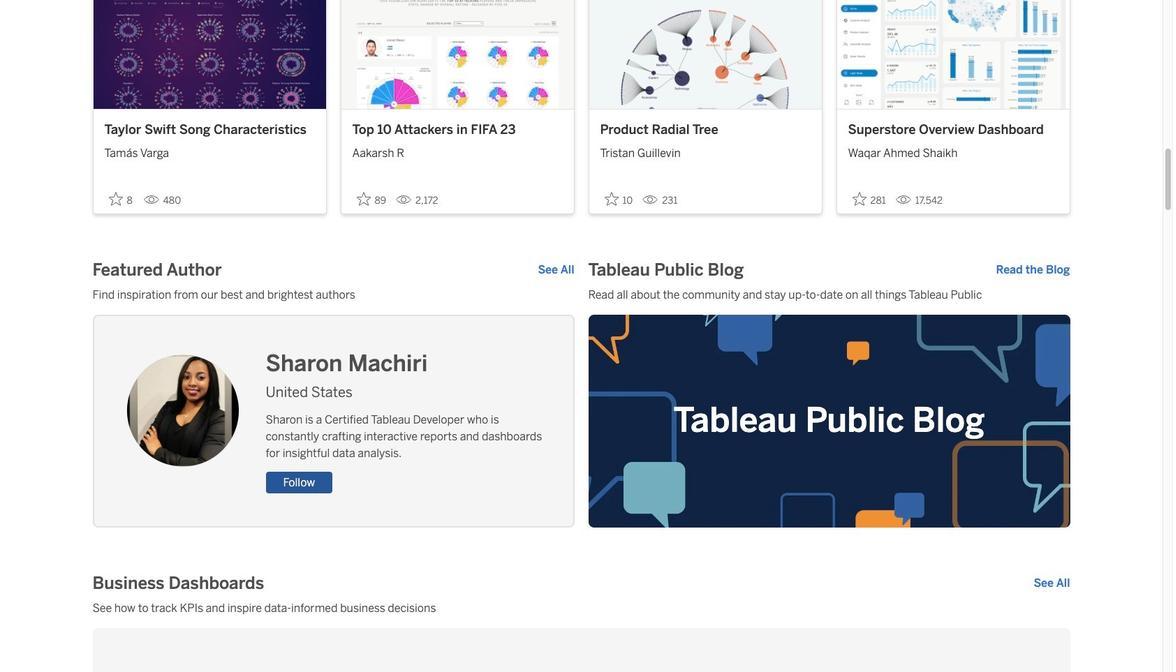 Task type: describe. For each thing, give the bounding box(es) containing it.
add favorite image for fourth 'workbook thumbnail' from the right
[[109, 192, 123, 206]]

1 workbook thumbnail image from the left
[[93, 0, 326, 109]]

add favorite image
[[853, 192, 867, 206]]

find inspiration from our best and brightest authors element
[[93, 287, 575, 304]]

see all featured authors element
[[538, 262, 575, 279]]

add favorite button for fourth 'workbook thumbnail' from the right
[[104, 188, 138, 211]]

4 workbook thumbnail image from the left
[[837, 0, 1070, 109]]



Task type: vqa. For each thing, say whether or not it's contained in the screenshot.
ADD FAVORITE button
yes



Task type: locate. For each thing, give the bounding box(es) containing it.
2 workbook thumbnail image from the left
[[341, 0, 574, 109]]

2 add favorite image from the left
[[357, 192, 371, 206]]

3 workbook thumbnail image from the left
[[589, 0, 822, 109]]

3 add favorite image from the left
[[605, 192, 619, 206]]

1 horizontal spatial add favorite image
[[357, 192, 371, 206]]

2 add favorite button from the left
[[352, 188, 391, 211]]

see how to track kpis and inspire data-informed business decisions element
[[93, 601, 1071, 617]]

Add Favorite button
[[104, 188, 138, 211], [352, 188, 391, 211], [600, 188, 637, 211], [848, 188, 891, 211]]

add favorite image
[[109, 192, 123, 206], [357, 192, 371, 206], [605, 192, 619, 206]]

add favorite button for second 'workbook thumbnail' from right
[[600, 188, 637, 211]]

add favorite image for second 'workbook thumbnail' from right
[[605, 192, 619, 206]]

add favorite button for 4th 'workbook thumbnail' from the left
[[848, 188, 891, 211]]

workbook thumbnail image
[[93, 0, 326, 109], [341, 0, 574, 109], [589, 0, 822, 109], [837, 0, 1070, 109]]

4 add favorite button from the left
[[848, 188, 891, 211]]

featured author heading
[[93, 259, 222, 281]]

3 add favorite button from the left
[[600, 188, 637, 211]]

see all business dashboards element
[[1034, 576, 1071, 592]]

1 add favorite button from the left
[[104, 188, 138, 211]]

1 add favorite image from the left
[[109, 192, 123, 206]]

add favorite image for 2nd 'workbook thumbnail' from left
[[357, 192, 371, 206]]

2 horizontal spatial add favorite image
[[605, 192, 619, 206]]

featured author: sharon.v.machiri image
[[127, 355, 239, 467]]

0 horizontal spatial add favorite image
[[109, 192, 123, 206]]

read all about the community and stay up-to-date on all things tableau public element
[[589, 287, 1071, 304]]

add favorite button for 2nd 'workbook thumbnail' from left
[[352, 188, 391, 211]]

tableau public blog heading
[[589, 259, 744, 281]]

business dashboards heading
[[93, 573, 264, 595]]



